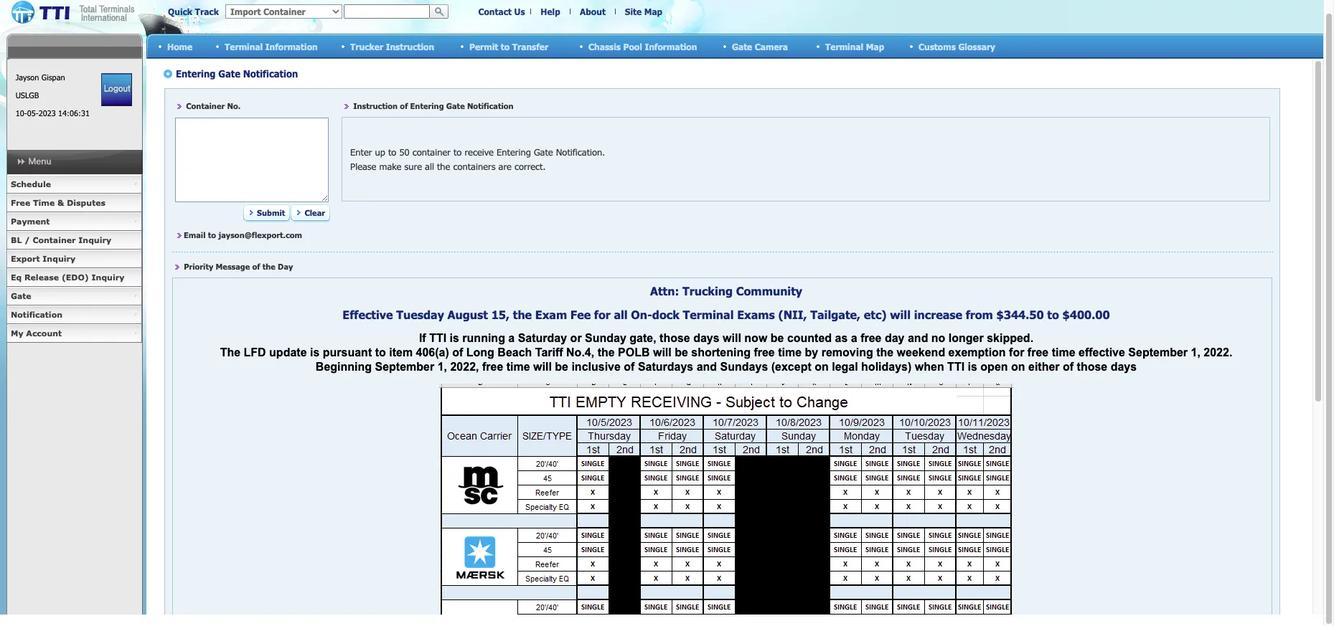 Task type: vqa. For each thing, say whether or not it's contained in the screenshot.
the Inquiry within Export Inquiry Link
no



Task type: describe. For each thing, give the bounding box(es) containing it.
2 information from the left
[[645, 41, 697, 51]]

10-05-2023 14:06:31
[[16, 108, 90, 118]]

inquiry for container
[[78, 235, 111, 245]]

eq release (edo) inquiry
[[11, 273, 124, 282]]

transfer
[[512, 41, 549, 51]]

container
[[33, 235, 76, 245]]

terminal for terminal map
[[826, 41, 864, 51]]

gate link
[[6, 287, 142, 306]]

permit to transfer
[[469, 41, 549, 51]]

10-
[[16, 108, 27, 118]]

export inquiry link
[[6, 250, 142, 268]]

14:06:31
[[58, 108, 90, 118]]

quick
[[168, 6, 192, 17]]

export inquiry
[[11, 254, 75, 263]]

account
[[26, 329, 62, 338]]

free time & disputes
[[11, 198, 106, 207]]

/
[[25, 235, 30, 245]]

inquiry for (edo)
[[92, 273, 124, 282]]

jayson gispan
[[16, 73, 65, 82]]

about
[[580, 6, 606, 17]]

us
[[514, 6, 525, 17]]

login image
[[101, 73, 132, 106]]

gispan
[[42, 73, 65, 82]]

customs glossary
[[919, 41, 996, 51]]

disputes
[[67, 198, 106, 207]]

permit
[[469, 41, 498, 51]]

map for site map
[[644, 6, 663, 17]]

05-
[[27, 108, 39, 118]]

to
[[501, 41, 510, 51]]

schedule link
[[6, 175, 142, 194]]

camera
[[755, 41, 788, 51]]

gate camera
[[732, 41, 788, 51]]

gate for gate
[[11, 291, 31, 301]]

glossary
[[959, 41, 996, 51]]

bl / container inquiry link
[[6, 231, 142, 250]]

1 vertical spatial inquiry
[[43, 254, 75, 263]]

eq
[[11, 273, 22, 282]]

notification link
[[6, 306, 142, 324]]

trucker
[[350, 41, 383, 51]]

about link
[[580, 6, 606, 17]]



Task type: locate. For each thing, give the bounding box(es) containing it.
chassis
[[589, 41, 621, 51]]

2023
[[38, 108, 56, 118]]

customs
[[919, 41, 956, 51]]

terminal
[[225, 41, 263, 51], [826, 41, 864, 51]]

my account
[[11, 329, 62, 338]]

site map link
[[625, 6, 663, 17]]

my account link
[[6, 324, 142, 343]]

1 information from the left
[[265, 41, 318, 51]]

time
[[33, 198, 55, 207]]

terminal for terminal information
[[225, 41, 263, 51]]

(edo)
[[62, 273, 89, 282]]

uslgb
[[16, 90, 39, 100]]

payment link
[[6, 212, 142, 231]]

eq release (edo) inquiry link
[[6, 268, 142, 287]]

bl / container inquiry
[[11, 235, 111, 245]]

2 vertical spatial inquiry
[[92, 273, 124, 282]]

None text field
[[344, 4, 430, 19]]

map left the customs
[[866, 41, 885, 51]]

home
[[167, 41, 192, 51]]

0 horizontal spatial map
[[644, 6, 663, 17]]

payment
[[11, 217, 50, 226]]

1 horizontal spatial map
[[866, 41, 885, 51]]

inquiry right (edo)
[[92, 273, 124, 282]]

0 vertical spatial gate
[[732, 41, 752, 51]]

help
[[541, 6, 560, 17]]

1 vertical spatial gate
[[11, 291, 31, 301]]

instruction
[[386, 41, 434, 51]]

site
[[625, 6, 642, 17]]

jayson
[[16, 73, 39, 82]]

1 horizontal spatial information
[[645, 41, 697, 51]]

1 horizontal spatial terminal
[[826, 41, 864, 51]]

help link
[[541, 6, 560, 17]]

free time & disputes link
[[6, 194, 142, 212]]

chassis pool information
[[589, 41, 697, 51]]

0 vertical spatial map
[[644, 6, 663, 17]]

map for terminal map
[[866, 41, 885, 51]]

map right site on the top of page
[[644, 6, 663, 17]]

contact
[[478, 6, 512, 17]]

gate down 'eq'
[[11, 291, 31, 301]]

0 horizontal spatial gate
[[11, 291, 31, 301]]

0 vertical spatial inquiry
[[78, 235, 111, 245]]

1 vertical spatial map
[[866, 41, 885, 51]]

terminal map
[[826, 41, 885, 51]]

0 horizontal spatial information
[[265, 41, 318, 51]]

my
[[11, 329, 23, 338]]

&
[[57, 198, 64, 207]]

site map
[[625, 6, 663, 17]]

gate for gate camera
[[732, 41, 752, 51]]

bl
[[11, 235, 22, 245]]

notification
[[11, 310, 62, 319]]

schedule
[[11, 179, 51, 189]]

gate left camera
[[732, 41, 752, 51]]

quick track
[[168, 6, 219, 17]]

information
[[265, 41, 318, 51], [645, 41, 697, 51]]

track
[[195, 6, 219, 17]]

2 terminal from the left
[[826, 41, 864, 51]]

terminal information
[[225, 41, 318, 51]]

contact us
[[478, 6, 525, 17]]

inquiry down the payment link
[[78, 235, 111, 245]]

trucker instruction
[[350, 41, 434, 51]]

pool
[[623, 41, 642, 51]]

free
[[11, 198, 30, 207]]

1 terminal from the left
[[225, 41, 263, 51]]

gate
[[732, 41, 752, 51], [11, 291, 31, 301]]

1 horizontal spatial gate
[[732, 41, 752, 51]]

inquiry
[[78, 235, 111, 245], [43, 254, 75, 263], [92, 273, 124, 282]]

contact us link
[[478, 6, 525, 17]]

inquiry down bl / container inquiry
[[43, 254, 75, 263]]

export
[[11, 254, 40, 263]]

release
[[24, 273, 59, 282]]

map
[[644, 6, 663, 17], [866, 41, 885, 51]]

0 horizontal spatial terminal
[[225, 41, 263, 51]]



